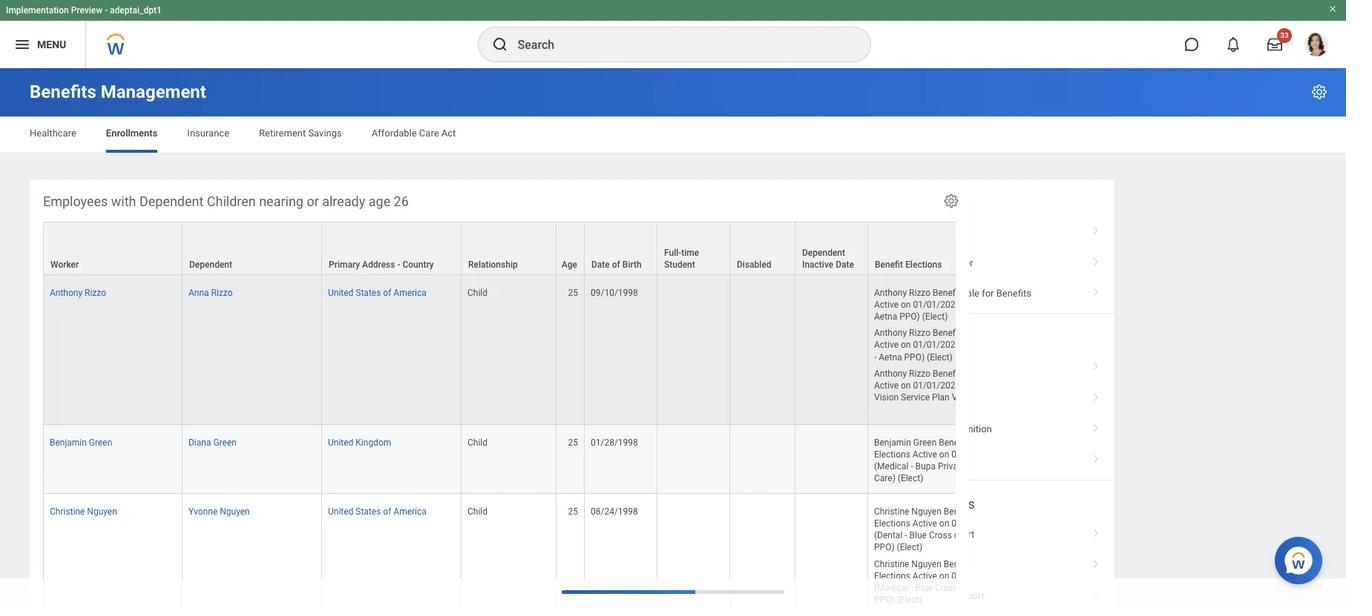 Task type: vqa. For each thing, say whether or not it's contained in the screenshot.
Yvonne Nguyen United States of America link
yes



Task type: describe. For each thing, give the bounding box(es) containing it.
yvonne
[[189, 507, 218, 517]]

anthony rizzo link
[[50, 285, 106, 298]]

(medical for christine nguyen benefit elections active on 01/01/2023 (medical - blue cross of calif. ppo) (elect)
[[874, 583, 909, 593]]

anthony rizzo benefit elections active on 01/01/2023 (vision - vision service plan vsp) (elect)
[[874, 369, 999, 403]]

worker column header
[[43, 222, 183, 275]]

notifications large image
[[1226, 37, 1241, 52]]

status for enrollment
[[926, 591, 954, 602]]

date of birth column header
[[585, 222, 658, 275]]

profile logan mcneil image
[[1305, 33, 1328, 59]]

country
[[403, 260, 434, 270]]

cross for (dental
[[929, 531, 952, 541]]

benefit elections button
[[868, 223, 1007, 275]]

inactive
[[802, 260, 834, 270]]

plans
[[885, 393, 909, 404]]

configure this page image
[[1311, 83, 1328, 101]]

(elect) inside anthony rizzo benefit elections active on 01/01/2023 (vision - vision service plan vsp) (elect)
[[974, 392, 999, 403]]

rizzo for anthony rizzo
[[85, 288, 106, 298]]

rizzo for anthony rizzo benefit elections active on 01/01/2023 (dental - aetna ppo) (elect)
[[909, 288, 931, 298]]

benefits for benefits management
[[30, 82, 96, 102]]

benefit census
[[853, 226, 917, 238]]

child for 01/28/1998
[[468, 438, 488, 448]]

united kingdom
[[328, 438, 391, 448]]

1 vertical spatial enrollment
[[909, 560, 955, 571]]

menu
[[37, 38, 66, 50]]

benjamin green
[[50, 438, 112, 448]]

benefit group
[[853, 362, 911, 374]]

relationship column header
[[462, 222, 557, 275]]

active inside list
[[853, 288, 879, 299]]

- inside popup button
[[397, 260, 400, 270]]

benefit inside benefit census link
[[853, 226, 883, 238]]

chevron right image for benefit events status report
[[1086, 524, 1106, 539]]

benefits management
[[30, 82, 206, 102]]

healthcare
[[30, 128, 76, 139]]

search image
[[491, 36, 509, 53]]

active employees not eligible for benefits
[[853, 288, 1032, 299]]

- inside menu banner
[[105, 5, 108, 16]]

1 date from the left
[[591, 260, 610, 270]]

america for yvonne nguyen
[[394, 507, 427, 517]]

diana
[[189, 438, 211, 448]]

1 horizontal spatial open
[[884, 560, 907, 571]]

1 horizontal spatial enrollments
[[904, 497, 975, 512]]

event
[[920, 455, 944, 466]]

employees with dependent children nearing or already age 26
[[43, 194, 409, 209]]

row containing full-time student
[[43, 222, 1081, 275]]

Search Workday  search field
[[518, 28, 840, 61]]

active for christine nguyen benefit elections active on 01/01/2023 (dental - blue cross of calif. ppo) (elect)
[[913, 519, 937, 529]]

edit enrollment event rule link
[[812, 445, 1115, 476]]

christine nguyen benefit elections active on 01/01/2023 (medical - blue cross of calif. ppo) (elect) element
[[874, 556, 999, 605]]

affordable
[[372, 128, 417, 139]]

not
[[931, 288, 946, 299]]

open enrollment status report link
[[812, 581, 1115, 609]]

nguyen for christine nguyen benefit elections active on 01/01/2023 (dental - blue cross of calif. ppo) (elect)
[[912, 507, 942, 517]]

benefits eligibility by worker link
[[812, 248, 1115, 278]]

chevron right image for view benefit plan year definition
[[1086, 419, 1106, 434]]

blue for (medical
[[915, 583, 933, 593]]

eligible
[[949, 288, 980, 299]]

row containing anthony rizzo
[[43, 275, 1081, 425]]

anthony rizzo benefit elections active on 01/01/2023 (medical - aetna ppo) (elect)
[[874, 328, 999, 363]]

menu banner
[[0, 0, 1346, 68]]

management
[[101, 82, 206, 102]]

(elect) inside benjamin green benefit elections active on 01/01/2016 (medical - bupa  private health care) (elect)
[[898, 474, 923, 484]]

age
[[369, 194, 390, 209]]

elections for benjamin green benefit elections active on 01/01/2016 (medical - bupa  private health care) (elect)
[[874, 450, 911, 460]]

tab list inside benefits management "main content"
[[15, 117, 1331, 153]]

blue for (dental
[[910, 531, 927, 541]]

close environment banner image
[[1328, 4, 1337, 13]]

benefit inside anthony rizzo benefit elections active on 01/01/2023 (dental - aetna ppo) (elect)
[[933, 288, 961, 298]]

benefits for benefits eligibility by worker
[[853, 257, 888, 268]]

active employees not eligible for benefits link
[[812, 278, 1115, 309]]

(vision
[[963, 380, 990, 391]]

chevron right image inside active employees not eligible for benefits link
[[1086, 283, 1106, 298]]

- for christine nguyen benefit elections active on 01/01/2023 (dental - blue cross of calif. ppo) (elect)
[[905, 531, 907, 541]]

25 for 01/28/1998
[[568, 438, 578, 448]]

menu group image
[[825, 494, 845, 514]]

act
[[441, 128, 456, 139]]

benefit events status report link
[[812, 520, 1115, 550]]

implementation preview -   adeptai_dpt1
[[6, 5, 162, 16]]

benjamin for benjamin green benefit elections active on 01/01/2016 (medical - bupa  private health care) (elect)
[[874, 438, 911, 448]]

dependent button
[[183, 223, 321, 275]]

or
[[307, 194, 319, 209]]

(dental for christine nguyen benefit elections active on 01/01/2023 (dental - blue cross of calif. ppo) (elect)
[[874, 531, 903, 541]]

active for benjamin green benefit elections active on 01/01/2016 (medical - bupa  private health care) (elect)
[[913, 450, 937, 460]]

(medical for benjamin green benefit elections active on 01/01/2016 (medical - bupa  private health care) (elect)
[[874, 462, 909, 472]]

united states of america link for anna rizzo
[[328, 285, 427, 298]]

manage enrollments
[[853, 497, 975, 512]]

ppo) inside christine nguyen benefit elections active on 01/01/2023 (medical - blue cross of calif. ppo) (elect)
[[874, 595, 895, 605]]

benefits for benefits setup
[[853, 330, 901, 345]]

justify image
[[13, 36, 31, 53]]

dependent for dependent inactive date
[[802, 248, 845, 258]]

united for anna rizzo
[[328, 288, 354, 298]]

manage
[[853, 497, 901, 512]]

age button
[[557, 223, 584, 275]]

anthony for anthony rizzo
[[50, 288, 82, 298]]

on for christine nguyen benefit elections active on 01/01/2023 (dental - blue cross of calif. ppo) (elect)
[[939, 519, 949, 529]]

initiate
[[853, 560, 882, 571]]

01/01/2016
[[952, 450, 999, 460]]

initiate open enrollment link
[[812, 550, 1115, 581]]

list containing benefit events status report
[[812, 520, 1115, 609]]

elections inside popup button
[[905, 260, 942, 270]]

0 vertical spatial dependent
[[139, 194, 204, 209]]

active for anthony rizzo benefit elections active on 01/01/2023 (medical - aetna ppo) (elect)
[[874, 340, 899, 351]]

25 for 08/24/1998
[[568, 507, 578, 517]]

adeptai_dpt1
[[110, 5, 162, 16]]

(medical for anthony rizzo benefit elections active on 01/01/2023 (medical - aetna ppo) (elect)
[[963, 340, 997, 351]]

united states of america link for yvonne nguyen
[[328, 504, 427, 517]]

united states of america for yvonne nguyen
[[328, 507, 427, 517]]

benefits right for
[[996, 288, 1032, 299]]

anthony for anthony rizzo benefit elections active on 01/01/2023 (medical - aetna ppo) (elect)
[[874, 328, 907, 339]]

benjamin for benjamin green
[[50, 438, 87, 448]]

calif. for christine nguyen benefit elections active on 01/01/2023 (dental - blue cross of calif. ppo) (elect)
[[965, 531, 985, 541]]

view benefit plan year definition link
[[812, 414, 1115, 445]]

benefit inside christine nguyen benefit elections active on 01/01/2023 (dental - blue cross of calif. ppo) (elect)
[[944, 507, 972, 517]]

states for nguyen
[[356, 507, 381, 517]]

by
[[931, 257, 941, 268]]

33 button
[[1259, 28, 1292, 61]]

nguyen for yvonne nguyen
[[220, 507, 250, 517]]

birth
[[623, 260, 642, 270]]

group
[[885, 362, 911, 374]]

benefit inside benefit events status report link
[[853, 529, 883, 540]]

open enrollment status report
[[853, 591, 985, 602]]

christine nguyen benefit elections active on 01/01/2023 (medical - blue cross of calif. ppo) (elect)
[[874, 559, 999, 605]]

christine for christine nguyen
[[50, 507, 85, 517]]

0 horizontal spatial enrollments
[[106, 128, 158, 139]]

anna rizzo link
[[189, 285, 233, 298]]

26
[[394, 194, 409, 209]]

0 horizontal spatial employees
[[43, 194, 108, 209]]

ppo) inside anthony rizzo benefit elections active on 01/01/2023 (medical - aetna ppo) (elect)
[[904, 352, 925, 363]]

anna
[[189, 288, 209, 298]]

01/01/2023 for anthony rizzo benefit elections active on 01/01/2023 (vision - vision service plan vsp) (elect)
[[913, 380, 961, 391]]

savings
[[308, 128, 342, 139]]

employees inside list
[[882, 288, 929, 299]]

of inside christine nguyen benefit elections active on 01/01/2023 (medical - blue cross of calif. ppo) (elect)
[[960, 583, 968, 593]]

for
[[982, 288, 994, 299]]

care
[[419, 128, 439, 139]]

kingdom
[[356, 438, 391, 448]]

view benefit plan year definition
[[853, 424, 992, 435]]

anthony rizzo benefit elections active on 01/01/2023 (vision - vision service plan vsp) (elect) element
[[874, 366, 999, 403]]

anthony rizzo benefit elections active on 01/01/2023 (dental - aetna ppo) (elect) element
[[874, 285, 999, 322]]

benefit inside view benefit plan year definition link
[[876, 424, 906, 435]]

benefit census link
[[812, 217, 1115, 248]]

enrollment for status
[[878, 591, 924, 602]]

affordable care act
[[372, 128, 456, 139]]

enrollment for event
[[871, 455, 918, 466]]

- for anthony rizzo benefit elections active on 01/01/2023 (vision - vision service plan vsp) (elect)
[[993, 380, 995, 391]]

edit
[[853, 455, 869, 466]]

of down kingdom
[[383, 507, 391, 517]]

states for rizzo
[[356, 288, 381, 298]]

benefit inside benefit plans link
[[853, 393, 883, 404]]

age column header
[[557, 222, 585, 275]]

(elect) inside christine nguyen benefit elections active on 01/01/2023 (medical - blue cross of calif. ppo) (elect)
[[897, 595, 923, 605]]

primary address - country
[[329, 260, 434, 270]]

worker inside list
[[943, 257, 973, 268]]

anthony rizzo benefit elections active on 01/01/2023 (dental - aetna ppo) (elect)
[[874, 288, 999, 322]]

benefits eligibility by worker
[[853, 257, 973, 268]]

worker inside popup button
[[50, 260, 79, 270]]

ppo) inside anthony rizzo benefit elections active on 01/01/2023 (dental - aetna ppo) (elect)
[[900, 312, 920, 322]]

01/01/2023 for christine nguyen benefit elections active on 01/01/2023 (medical - blue cross of calif. ppo) (elect)
[[952, 571, 999, 582]]

of inside date of birth popup button
[[612, 260, 620, 270]]

united states of america for anna rizzo
[[328, 288, 427, 298]]

child element for 08/24/1998
[[468, 504, 488, 517]]

(elect) inside anthony rizzo benefit elections active on 01/01/2023 (medical - aetna ppo) (elect)
[[927, 352, 953, 363]]

list containing benefit census
[[812, 217, 1115, 309]]

christine nguyen
[[50, 507, 117, 517]]

active for christine nguyen benefit elections active on 01/01/2023 (medical - blue cross of calif. ppo) (elect)
[[913, 571, 937, 582]]

chevron right image for view benefit plan year definition
[[1086, 388, 1106, 403]]

chevron right image for benefit census
[[1086, 221, 1106, 236]]

aetna for anthony rizzo benefit elections active on 01/01/2023 (dental - aetna ppo) (elect)
[[874, 312, 897, 322]]

benefit plans
[[853, 393, 909, 404]]

disabled column header
[[730, 222, 796, 275]]

care)
[[874, 474, 896, 484]]

relationship
[[468, 260, 518, 270]]

(elect) inside christine nguyen benefit elections active on 01/01/2023 (dental - blue cross of calif. ppo) (elect)
[[897, 543, 923, 553]]

1 vertical spatial open
[[853, 591, 875, 602]]

child element for 09/10/1998
[[468, 285, 488, 298]]

on for anthony rizzo benefit elections active on 01/01/2023 (medical - aetna ppo) (elect)
[[901, 340, 911, 351]]



Task type: locate. For each thing, give the bounding box(es) containing it.
vision
[[874, 392, 899, 403]]

1 vertical spatial (medical
[[874, 462, 909, 472]]

items selected list containing anthony rizzo benefit elections active on 01/01/2023 (dental - aetna ppo) (elect)
[[874, 285, 1001, 416]]

0 vertical spatial list
[[812, 217, 1115, 309]]

primary
[[329, 260, 360, 270]]

1 horizontal spatial date
[[836, 260, 854, 270]]

active down manage enrollments
[[913, 519, 937, 529]]

1 vertical spatial united
[[328, 438, 354, 448]]

aetna down benefits setup
[[879, 352, 902, 363]]

2 vertical spatial dependent
[[189, 260, 232, 270]]

(dental inside anthony rizzo benefit elections active on 01/01/2023 (dental - aetna ppo) (elect)
[[963, 300, 991, 310]]

anthony rizzo benefit elections active on 01/01/2023 (medical - aetna ppo) (elect) element
[[874, 325, 999, 363]]

elections for anthony rizzo benefit elections active on 01/01/2023 (dental - aetna ppo) (elect)
[[963, 288, 999, 298]]

items selected list
[[874, 285, 1001, 416], [874, 504, 1001, 606]]

anthony inside anthony rizzo benefit elections active on 01/01/2023 (dental - aetna ppo) (elect)
[[874, 288, 907, 298]]

0 horizontal spatial worker
[[50, 260, 79, 270]]

benefit inside christine nguyen benefit elections active on 01/01/2023 (medical - blue cross of calif. ppo) (elect)
[[944, 559, 972, 570]]

on for benjamin green benefit elections active on 01/01/2016 (medical - bupa  private health care) (elect)
[[939, 450, 949, 460]]

active up benefits setup
[[874, 300, 899, 310]]

items selected list for 08/24/1998
[[874, 504, 1001, 606]]

elections inside anthony rizzo benefit elections active on 01/01/2023 (medical - aetna ppo) (elect)
[[963, 328, 999, 339]]

anthony inside anthony rizzo benefit elections active on 01/01/2023 (medical - aetna ppo) (elect)
[[874, 328, 907, 339]]

status down initiate open enrollment link
[[926, 591, 954, 602]]

full-time student
[[664, 248, 699, 270]]

cross
[[929, 531, 952, 541], [935, 583, 958, 593]]

cross inside christine nguyen benefit elections active on 01/01/2023 (medical - blue cross of calif. ppo) (elect)
[[935, 583, 958, 593]]

0 vertical spatial united states of america
[[328, 288, 427, 298]]

- inside anthony rizzo benefit elections active on 01/01/2023 (medical - aetna ppo) (elect)
[[874, 352, 877, 363]]

on up service
[[901, 380, 911, 391]]

dependent right with
[[139, 194, 204, 209]]

cross down initiate open enrollment link
[[935, 583, 958, 593]]

01/01/2023 down benefit events status report link at the right bottom
[[952, 571, 999, 582]]

rizzo left the not
[[909, 288, 931, 298]]

ppo)
[[900, 312, 920, 322], [904, 352, 925, 363], [874, 543, 895, 553], [874, 595, 895, 605]]

on inside anthony rizzo benefit elections active on 01/01/2023 (dental - aetna ppo) (elect)
[[901, 300, 911, 310]]

of inside christine nguyen benefit elections active on 01/01/2023 (dental - blue cross of calif. ppo) (elect)
[[954, 531, 962, 541]]

anthony rizzo
[[50, 288, 106, 298]]

- left country
[[397, 260, 400, 270]]

green for diana green
[[213, 438, 237, 448]]

chevron right image inside benefit plans link
[[1086, 388, 1106, 403]]

rizzo for anna rizzo
[[211, 288, 233, 298]]

1 vertical spatial 25
[[568, 438, 578, 448]]

nearing
[[259, 194, 304, 209]]

united
[[328, 288, 354, 298], [328, 438, 354, 448], [328, 507, 354, 517]]

- inside christine nguyen benefit elections active on 01/01/2023 (dental - blue cross of calif. ppo) (elect)
[[905, 531, 907, 541]]

elections
[[905, 260, 942, 270], [963, 288, 999, 298], [963, 328, 999, 339], [963, 369, 999, 379], [874, 450, 911, 460], [874, 519, 911, 529], [874, 571, 911, 582]]

list containing benefit group
[[812, 353, 1115, 476]]

united states of america down kingdom
[[328, 507, 427, 517]]

1 vertical spatial items selected list
[[874, 504, 1001, 606]]

on for christine nguyen benefit elections active on 01/01/2023 (medical - blue cross of calif. ppo) (elect)
[[939, 571, 949, 582]]

date right age
[[591, 260, 610, 270]]

chevron right image
[[1086, 252, 1106, 267], [1086, 283, 1106, 298], [1086, 357, 1106, 372], [1086, 388, 1106, 403], [1086, 555, 1106, 570]]

(medical inside benjamin green benefit elections active on 01/01/2016 (medical - bupa  private health care) (elect)
[[874, 462, 909, 472]]

(medical up benefit group 'link'
[[963, 340, 997, 351]]

active inside christine nguyen benefit elections active on 01/01/2023 (medical - blue cross of calif. ppo) (elect)
[[913, 571, 937, 582]]

chevron right image for open enrollment status report
[[1086, 555, 1106, 570]]

relationship button
[[462, 223, 556, 275]]

1 horizontal spatial plan
[[932, 392, 950, 403]]

vsp)
[[952, 392, 972, 403]]

united down primary
[[328, 288, 354, 298]]

rizzo inside anthony rizzo benefit elections active on 01/01/2023 (dental - aetna ppo) (elect)
[[909, 288, 931, 298]]

2 date from the left
[[836, 260, 854, 270]]

nguyen inside christine nguyen benefit elections active on 01/01/2023 (medical - blue cross of calif. ppo) (elect)
[[912, 559, 942, 570]]

2 vertical spatial 25
[[568, 507, 578, 517]]

open down initiate
[[853, 591, 875, 602]]

menu button
[[0, 21, 86, 68]]

1 vertical spatial united states of america
[[328, 507, 427, 517]]

on inside christine nguyen benefit elections active on 01/01/2023 (medical - blue cross of calif. ppo) (elect)
[[939, 571, 949, 582]]

primary address - country column header
[[322, 222, 462, 275]]

united states of america link down kingdom
[[328, 504, 427, 517]]

(elect) down the edit enrollment event rule
[[898, 474, 923, 484]]

student
[[664, 260, 695, 270]]

0 horizontal spatial plan
[[908, 424, 927, 435]]

benefits management main content
[[0, 68, 1346, 609]]

01/01/2023 inside anthony rizzo benefit elections active on 01/01/2023 (dental - aetna ppo) (elect)
[[913, 300, 961, 310]]

active up benefit group
[[874, 340, 899, 351]]

green inside diana green link
[[213, 438, 237, 448]]

blue inside christine nguyen benefit elections active on 01/01/2023 (medical - blue cross of calif. ppo) (elect)
[[915, 583, 933, 593]]

open right initiate
[[884, 560, 907, 571]]

rizzo up service
[[909, 369, 931, 379]]

child element for 01/28/1998
[[468, 435, 488, 448]]

active up bupa
[[913, 450, 937, 460]]

(dental
[[963, 300, 991, 310], [874, 531, 903, 541]]

1 vertical spatial aetna
[[879, 352, 902, 363]]

1 vertical spatial cross
[[935, 583, 958, 593]]

01/01/2023 inside anthony rizzo benefit elections active on 01/01/2023 (medical - aetna ppo) (elect)
[[913, 340, 961, 351]]

dependent for dependent
[[189, 260, 232, 270]]

rizzo for anthony rizzo benefit elections active on 01/01/2023 (medical - aetna ppo) (elect)
[[909, 328, 931, 339]]

benjamin green link
[[50, 435, 112, 448]]

blue down initiate open enrollment
[[915, 583, 933, 593]]

active up vision at the right
[[874, 380, 899, 391]]

(medical inside christine nguyen benefit elections active on 01/01/2023 (medical - blue cross of calif. ppo) (elect)
[[874, 583, 909, 593]]

- for christine nguyen benefit elections active on 01/01/2023 (medical - blue cross of calif. ppo) (elect)
[[911, 583, 913, 593]]

worker
[[943, 257, 973, 268], [50, 260, 79, 270]]

1 horizontal spatial employees
[[882, 288, 929, 299]]

01/01/2023 up initiate open enrollment link
[[952, 519, 999, 529]]

4 chevron right image from the top
[[1086, 388, 1106, 403]]

active inside benjamin green benefit elections active on 01/01/2016 (medical - bupa  private health care) (elect)
[[913, 450, 937, 460]]

4 chevron right image from the top
[[1086, 524, 1106, 539]]

tab list
[[15, 117, 1331, 153]]

christine for christine nguyen benefit elections active on 01/01/2023 (medical - blue cross of calif. ppo) (elect)
[[874, 559, 909, 570]]

definition
[[951, 424, 992, 435]]

green
[[89, 438, 112, 448], [213, 438, 237, 448], [913, 438, 937, 448]]

(elect) down initiate open enrollment
[[897, 595, 923, 605]]

01/01/2023 inside christine nguyen benefit elections active on 01/01/2023 (dental - blue cross of calif. ppo) (elect)
[[952, 519, 999, 529]]

elections inside benjamin green benefit elections active on 01/01/2016 (medical - bupa  private health care) (elect)
[[874, 450, 911, 460]]

benefit events status report
[[853, 529, 975, 540]]

primary address - country button
[[322, 223, 461, 275]]

plan left year
[[908, 424, 927, 435]]

(elect)
[[922, 312, 948, 322], [927, 352, 953, 363], [974, 392, 999, 403], [898, 474, 923, 484], [897, 543, 923, 553], [897, 595, 923, 605]]

on inside anthony rizzo benefit elections active on 01/01/2023 (medical - aetna ppo) (elect)
[[901, 340, 911, 351]]

america for anna rizzo
[[394, 288, 427, 298]]

benefit inside anthony rizzo benefit elections active on 01/01/2023 (vision - vision service plan vsp) (elect)
[[933, 369, 961, 379]]

1 vertical spatial america
[[394, 507, 427, 517]]

dependent inside dependent inactive date
[[802, 248, 845, 258]]

1 america from the top
[[394, 288, 427, 298]]

anthony down worker column header
[[50, 288, 82, 298]]

plan left vsp)
[[932, 392, 950, 403]]

2 items selected list from the top
[[874, 504, 1001, 606]]

united for yvonne nguyen
[[328, 507, 354, 517]]

benefit elections
[[875, 260, 942, 270]]

0 vertical spatial child
[[468, 288, 488, 298]]

0 horizontal spatial date
[[591, 260, 610, 270]]

of down primary address - country
[[383, 288, 391, 298]]

chevron right image inside benefit events status report link
[[1086, 524, 1106, 539]]

christine nguyen benefit elections active on 01/01/2023 (dental - blue cross of calif. ppo) (elect) element
[[874, 504, 999, 553]]

health
[[968, 462, 994, 472]]

(dental up initiate open enrollment
[[874, 531, 903, 541]]

1 child from the top
[[468, 288, 488, 298]]

active
[[853, 288, 879, 299], [874, 300, 899, 310], [874, 340, 899, 351], [874, 380, 899, 391], [913, 450, 937, 460], [913, 519, 937, 529], [913, 571, 937, 582]]

green down "view benefit plan year definition"
[[913, 438, 937, 448]]

employees with dependent children nearing or already age 26 element
[[30, 180, 1081, 609]]

view
[[853, 424, 874, 435]]

on inside benjamin green benefit elections active on 01/01/2016 (medical - bupa  private health care) (elect)
[[939, 450, 949, 460]]

1 vertical spatial united states of america link
[[328, 504, 427, 517]]

- for benjamin green benefit elections active on 01/01/2016 (medical - bupa  private health care) (elect)
[[911, 462, 913, 472]]

2 vertical spatial enrollment
[[878, 591, 924, 602]]

full-time student column header
[[658, 222, 730, 275]]

cell
[[658, 275, 730, 425], [730, 275, 796, 425], [796, 275, 868, 425], [658, 425, 730, 494], [730, 425, 796, 494], [796, 425, 868, 494], [658, 494, 730, 609], [730, 494, 796, 609], [796, 494, 868, 609]]

insurance
[[187, 128, 229, 139]]

2 25 from the top
[[568, 438, 578, 448]]

row containing benjamin green
[[43, 425, 1081, 494]]

united left kingdom
[[328, 438, 354, 448]]

ppo) down events
[[874, 543, 895, 553]]

1 vertical spatial states
[[356, 507, 381, 517]]

elections for christine nguyen benefit elections active on 01/01/2023 (dental - blue cross of calif. ppo) (elect)
[[874, 519, 911, 529]]

dependent inactive date button
[[796, 223, 868, 275]]

report up initiate open enrollment link
[[946, 529, 975, 540]]

blue down manage enrollments
[[910, 531, 927, 541]]

3 child element from the top
[[468, 504, 488, 517]]

chevron right image for edit enrollment event rule
[[1086, 449, 1106, 464]]

cross up initiate open enrollment link
[[929, 531, 952, 541]]

green inside benjamin green benefit elections active on 01/01/2016 (medical - bupa  private health care) (elect)
[[913, 438, 937, 448]]

0 vertical spatial open
[[884, 560, 907, 571]]

on for anthony rizzo benefit elections active on 01/01/2023 (vision - vision service plan vsp) (elect)
[[901, 380, 911, 391]]

- for anthony rizzo benefit elections active on 01/01/2023 (dental - aetna ppo) (elect)
[[993, 300, 996, 310]]

rule
[[946, 455, 965, 466]]

01/01/2023 inside christine nguyen benefit elections active on 01/01/2023 (medical - blue cross of calif. ppo) (elect)
[[952, 571, 999, 582]]

1 chevron right image from the top
[[1086, 252, 1106, 267]]

christine
[[50, 507, 85, 517], [874, 507, 909, 517], [874, 559, 909, 570]]

status for events
[[916, 529, 944, 540]]

0 vertical spatial aetna
[[874, 312, 897, 322]]

nguyen right the yvonne
[[220, 507, 250, 517]]

- inside benjamin green benefit elections active on 01/01/2016 (medical - bupa  private health care) (elect)
[[911, 462, 913, 472]]

retirement
[[259, 128, 306, 139]]

child for 09/10/1998
[[468, 288, 488, 298]]

- right (vision
[[993, 380, 995, 391]]

0 vertical spatial enrollments
[[106, 128, 158, 139]]

2 united states of america from the top
[[328, 507, 427, 517]]

full-time student button
[[658, 223, 730, 275]]

benefits
[[30, 82, 96, 102], [853, 257, 888, 268], [996, 288, 1032, 299], [853, 330, 901, 345]]

0 vertical spatial enrollment
[[871, 455, 918, 466]]

25 down age
[[568, 288, 578, 298]]

anthony up group
[[874, 328, 907, 339]]

1 vertical spatial status
[[926, 591, 954, 602]]

1 states from the top
[[356, 288, 381, 298]]

enrollment up care)
[[871, 455, 918, 466]]

3 chevron right image from the top
[[1086, 357, 1106, 372]]

25 left 08/24/1998
[[568, 507, 578, 517]]

(dental for anthony rizzo benefit elections active on 01/01/2023 (dental - aetna ppo) (elect)
[[963, 300, 991, 310]]

0 vertical spatial (medical
[[963, 340, 997, 351]]

3 child from the top
[[468, 507, 488, 517]]

diana green
[[189, 438, 237, 448]]

1 vertical spatial dependent
[[802, 248, 845, 258]]

0 vertical spatial employees
[[43, 194, 108, 209]]

benefits up benefit group
[[853, 330, 901, 345]]

3 green from the left
[[913, 438, 937, 448]]

chevron right image inside "edit enrollment event rule" link
[[1086, 449, 1106, 464]]

0 horizontal spatial (dental
[[874, 531, 903, 541]]

elections for christine nguyen benefit elections active on 01/01/2023 (medical - blue cross of calif. ppo) (elect)
[[874, 571, 911, 582]]

1 vertical spatial plan
[[908, 424, 927, 435]]

initiate open enrollment
[[853, 560, 955, 571]]

list
[[812, 217, 1115, 309], [812, 353, 1115, 476], [812, 520, 1115, 609]]

benefits up healthcare in the left top of the page
[[30, 82, 96, 102]]

dependent inactive date column header
[[796, 222, 868, 275]]

2 benjamin from the left
[[874, 438, 911, 448]]

0 vertical spatial 25
[[568, 288, 578, 298]]

0 vertical spatial items selected list
[[874, 285, 1001, 416]]

3 list from the top
[[812, 520, 1115, 609]]

nguyen
[[87, 507, 117, 517], [220, 507, 250, 517], [912, 507, 942, 517], [912, 559, 942, 570]]

of down initiate open enrollment link
[[960, 583, 968, 593]]

2 united from the top
[[328, 438, 354, 448]]

of left birth
[[612, 260, 620, 270]]

already
[[322, 194, 365, 209]]

green up christine nguyen link
[[89, 438, 112, 448]]

1 horizontal spatial (dental
[[963, 300, 991, 310]]

0 horizontal spatial green
[[89, 438, 112, 448]]

calif. down initiate open enrollment link
[[971, 583, 991, 593]]

nguyen down "benefit events status report" at the right of page
[[912, 559, 942, 570]]

2 chevron right image from the top
[[1086, 419, 1106, 434]]

1 united states of america link from the top
[[328, 285, 427, 298]]

on for anthony rizzo benefit elections active on 01/01/2023 (dental - aetna ppo) (elect)
[[901, 300, 911, 310]]

nguyen up "benefit events status report" at the right of page
[[912, 507, 942, 517]]

benjamin green benefit elections active on 01/01/2016 (medical - bupa  private health care) (elect) element
[[874, 435, 999, 484]]

0 vertical spatial cross
[[929, 531, 952, 541]]

open
[[884, 560, 907, 571], [853, 591, 875, 602]]

1 vertical spatial calif.
[[971, 583, 991, 593]]

anthony inside anthony rizzo benefit elections active on 01/01/2023 (vision - vision service plan vsp) (elect)
[[874, 369, 907, 379]]

united down the united kingdom
[[328, 507, 354, 517]]

calif. inside christine nguyen benefit elections active on 01/01/2023 (medical - blue cross of calif. ppo) (elect)
[[971, 583, 991, 593]]

- up initiate open enrollment
[[905, 531, 907, 541]]

benefit inside anthony rizzo benefit elections active on 01/01/2023 (medical - aetna ppo) (elect)
[[933, 328, 961, 339]]

5 chevron right image from the top
[[1086, 586, 1106, 600]]

0 vertical spatial report
[[946, 529, 975, 540]]

elections for anthony rizzo benefit elections active on 01/01/2023 (vision - vision service plan vsp) (elect)
[[963, 369, 999, 379]]

- inside christine nguyen benefit elections active on 01/01/2023 (medical - blue cross of calif. ppo) (elect)
[[911, 583, 913, 593]]

1 list from the top
[[812, 217, 1115, 309]]

chevron right image for open enrollment status report
[[1086, 586, 1106, 600]]

(dental down for
[[963, 300, 991, 310]]

1 vertical spatial child element
[[468, 435, 488, 448]]

rizzo down worker column header
[[85, 288, 106, 298]]

calif. for christine nguyen benefit elections active on 01/01/2023 (medical - blue cross of calif. ppo) (elect)
[[971, 583, 991, 593]]

3 25 from the top
[[568, 507, 578, 517]]

rizzo for anthony rizzo benefit elections active on 01/01/2023 (vision - vision service plan vsp) (elect)
[[909, 369, 931, 379]]

1 child element from the top
[[468, 285, 488, 298]]

row containing christine nguyen
[[43, 494, 1081, 609]]

on down manage enrollments
[[939, 519, 949, 529]]

christine up events
[[874, 507, 909, 517]]

aetna inside anthony rizzo benefit elections active on 01/01/2023 (dental - aetna ppo) (elect)
[[874, 312, 897, 322]]

1 vertical spatial (dental
[[874, 531, 903, 541]]

01/01/2023 inside anthony rizzo benefit elections active on 01/01/2023 (vision - vision service plan vsp) (elect)
[[913, 380, 961, 391]]

ppo) up 'setup'
[[900, 312, 920, 322]]

enrollments down benefits management
[[106, 128, 158, 139]]

row
[[43, 222, 1081, 275], [43, 275, 1081, 425], [43, 425, 1081, 494], [43, 494, 1081, 609]]

active for anthony rizzo benefit elections active on 01/01/2023 (dental - aetna ppo) (elect)
[[874, 300, 899, 310]]

0 vertical spatial calif.
[[965, 531, 985, 541]]

25 for 09/10/1998
[[568, 288, 578, 298]]

nguyen for christine nguyen benefit elections active on 01/01/2023 (medical - blue cross of calif. ppo) (elect)
[[912, 559, 942, 570]]

with
[[111, 194, 136, 209]]

christine for christine nguyen benefit elections active on 01/01/2023 (dental - blue cross of calif. ppo) (elect)
[[874, 507, 909, 517]]

elections inside christine nguyen benefit elections active on 01/01/2023 (medical - blue cross of calif. ppo) (elect)
[[874, 571, 911, 582]]

2 states from the top
[[356, 507, 381, 517]]

active inside anthony rizzo benefit elections active on 01/01/2023 (vision - vision service plan vsp) (elect)
[[874, 380, 899, 391]]

25
[[568, 288, 578, 298], [568, 438, 578, 448], [568, 507, 578, 517]]

calif. up initiate open enrollment link
[[965, 531, 985, 541]]

1 horizontal spatial green
[[213, 438, 237, 448]]

benefit plans link
[[812, 384, 1115, 414]]

united states of america link down address
[[328, 285, 427, 298]]

1 vertical spatial child
[[468, 438, 488, 448]]

worker up anthony rizzo link
[[50, 260, 79, 270]]

elections for anthony rizzo benefit elections active on 01/01/2023 (medical - aetna ppo) (elect)
[[963, 328, 999, 339]]

green inside the benjamin green link
[[89, 438, 112, 448]]

0 horizontal spatial benjamin
[[50, 438, 87, 448]]

of
[[612, 260, 620, 270], [383, 288, 391, 298], [383, 507, 391, 517], [954, 531, 962, 541], [960, 583, 968, 593]]

ppo) inside christine nguyen benefit elections active on 01/01/2023 (dental - blue cross of calif. ppo) (elect)
[[874, 543, 895, 553]]

active inside anthony rizzo benefit elections active on 01/01/2023 (medical - aetna ppo) (elect)
[[874, 340, 899, 351]]

chevron right image inside benefit group 'link'
[[1086, 357, 1106, 372]]

configure employees with dependent children nearing or already age 26 image
[[943, 193, 960, 209]]

chevron right image inside benefit census link
[[1086, 221, 1106, 236]]

on up the open enrollment status report
[[939, 571, 949, 582]]

aetna inside anthony rizzo benefit elections active on 01/01/2023 (medical - aetna ppo) (elect)
[[879, 352, 902, 363]]

on inside christine nguyen benefit elections active on 01/01/2023 (dental - blue cross of calif. ppo) (elect)
[[939, 519, 949, 529]]

calif.
[[965, 531, 985, 541], [971, 583, 991, 593]]

25 left 01/28/1998
[[568, 438, 578, 448]]

diana green link
[[189, 435, 237, 448]]

plan
[[932, 392, 950, 403], [908, 424, 927, 435]]

1 row from the top
[[43, 222, 1081, 275]]

(elect) down 'setup'
[[927, 352, 953, 363]]

01/01/2023 for anthony rizzo benefit elections active on 01/01/2023 (medical - aetna ppo) (elect)
[[913, 340, 961, 351]]

child for 08/24/1998
[[468, 507, 488, 517]]

report for open enrollment status report
[[956, 591, 985, 602]]

- inside anthony rizzo benefit elections active on 01/01/2023 (dental - aetna ppo) (elect)
[[993, 300, 996, 310]]

- for anthony rizzo benefit elections active on 01/01/2023 (medical - aetna ppo) (elect)
[[874, 352, 877, 363]]

implementation
[[6, 5, 69, 16]]

(medical up care)
[[874, 462, 909, 472]]

date right inactive
[[836, 260, 854, 270]]

yvonne nguyen
[[189, 507, 250, 517]]

dependent up inactive
[[802, 248, 845, 258]]

elections inside anthony rizzo benefit elections active on 01/01/2023 (dental - aetna ppo) (elect)
[[963, 288, 999, 298]]

(medical inside anthony rizzo benefit elections active on 01/01/2023 (medical - aetna ppo) (elect)
[[963, 340, 997, 351]]

1 vertical spatial list
[[812, 353, 1115, 476]]

(elect) down (vision
[[974, 392, 999, 403]]

on up private
[[939, 450, 949, 460]]

benefit inside benefit elections popup button
[[875, 260, 903, 270]]

- inside anthony rizzo benefit elections active on 01/01/2023 (vision - vision service plan vsp) (elect)
[[993, 380, 995, 391]]

2 green from the left
[[213, 438, 237, 448]]

anthony up vision at the right
[[874, 369, 907, 379]]

1 items selected list from the top
[[874, 285, 1001, 416]]

united for diana green
[[328, 438, 354, 448]]

enrollments up benefit events status report link at the right bottom
[[904, 497, 975, 512]]

chevron right image inside 'open enrollment status report' link
[[1086, 586, 1106, 600]]

0 vertical spatial (dental
[[963, 300, 991, 310]]

active up the open enrollment status report
[[913, 571, 937, 582]]

1 horizontal spatial worker
[[943, 257, 973, 268]]

2 vertical spatial (medical
[[874, 583, 909, 593]]

2 list from the top
[[812, 353, 1115, 476]]

2 vertical spatial child element
[[468, 504, 488, 517]]

0 vertical spatial united states of america link
[[328, 285, 427, 298]]

- right preview
[[105, 5, 108, 16]]

green for benjamin green
[[89, 438, 112, 448]]

on
[[901, 300, 911, 310], [901, 340, 911, 351], [901, 380, 911, 391], [939, 450, 949, 460], [939, 519, 949, 529], [939, 571, 949, 582]]

aetna up benefits setup
[[874, 312, 897, 322]]

elections inside anthony rizzo benefit elections active on 01/01/2023 (vision - vision service plan vsp) (elect)
[[963, 369, 999, 379]]

report down initiate open enrollment link
[[956, 591, 985, 602]]

1 25 from the top
[[568, 288, 578, 298]]

blue
[[910, 531, 927, 541], [915, 583, 933, 593]]

0 vertical spatial united
[[328, 288, 354, 298]]

01/01/2023 down the not
[[913, 300, 961, 310]]

5 chevron right image from the top
[[1086, 555, 1106, 570]]

01/01/2023 up benefit group 'link'
[[913, 340, 961, 351]]

1 benjamin from the left
[[50, 438, 87, 448]]

rizzo down anthony rizzo benefit elections active on 01/01/2023 (dental - aetna ppo) (elect)
[[909, 328, 931, 339]]

retirement savings
[[259, 128, 342, 139]]

01/01/2023 up service
[[913, 380, 961, 391]]

disabled button
[[730, 223, 795, 275]]

status
[[916, 529, 944, 540], [926, 591, 954, 602]]

0 vertical spatial child element
[[468, 285, 488, 298]]

on up group
[[901, 340, 911, 351]]

(elect) inside anthony rizzo benefit elections active on 01/01/2023 (dental - aetna ppo) (elect)
[[922, 312, 948, 322]]

dependent column header
[[183, 222, 322, 275]]

plan inside anthony rizzo benefit elections active on 01/01/2023 (vision - vision service plan vsp) (elect)
[[932, 392, 950, 403]]

ppo) down 'setup'
[[904, 352, 925, 363]]

active inside anthony rizzo benefit elections active on 01/01/2023 (dental - aetna ppo) (elect)
[[874, 300, 899, 310]]

01/01/2023 for christine nguyen benefit elections active on 01/01/2023 (dental - blue cross of calif. ppo) (elect)
[[952, 519, 999, 529]]

(elect) down "benefit events status report" at the right of page
[[897, 543, 923, 553]]

2 vertical spatial list
[[812, 520, 1115, 609]]

date inside dependent inactive date
[[836, 260, 854, 270]]

1 vertical spatial employees
[[882, 288, 929, 299]]

report for benefit events status report
[[946, 529, 975, 540]]

preview
[[71, 5, 103, 16]]

3 united from the top
[[328, 507, 354, 517]]

green for benjamin green benefit elections active on 01/01/2016 (medical - bupa  private health care) (elect)
[[913, 438, 937, 448]]

rizzo right anna
[[211, 288, 233, 298]]

calif. inside christine nguyen benefit elections active on 01/01/2023 (dental - blue cross of calif. ppo) (elect)
[[965, 531, 985, 541]]

(elect) down the not
[[922, 312, 948, 322]]

1 vertical spatial blue
[[915, 583, 933, 593]]

benjamin inside benjamin green benefit elections active on 01/01/2016 (medical - bupa  private health care) (elect)
[[874, 438, 911, 448]]

private
[[938, 462, 966, 472]]

age
[[562, 260, 577, 270]]

united kingdom link
[[328, 435, 391, 448]]

active for anthony rizzo benefit elections active on 01/01/2023 (vision - vision service plan vsp) (elect)
[[874, 380, 899, 391]]

inbox large image
[[1268, 37, 1282, 52]]

0 vertical spatial plan
[[932, 392, 950, 403]]

1 vertical spatial enrollments
[[904, 497, 975, 512]]

(medical down initiate open enrollment
[[874, 583, 909, 593]]

4 row from the top
[[43, 494, 1081, 609]]

ppo) down initiate
[[874, 595, 895, 605]]

benefit inside benefit group 'link'
[[853, 362, 883, 374]]

states down address
[[356, 288, 381, 298]]

chevron right image
[[1086, 221, 1106, 236], [1086, 419, 1106, 434], [1086, 449, 1106, 464], [1086, 524, 1106, 539], [1086, 586, 1106, 600]]

2 child from the top
[[468, 438, 488, 448]]

nguyen inside christine nguyen benefit elections active on 01/01/2023 (dental - blue cross of calif. ppo) (elect)
[[912, 507, 942, 517]]

dependent inside column header
[[189, 260, 232, 270]]

employees down benefit elections
[[882, 288, 929, 299]]

child element
[[468, 285, 488, 298], [468, 435, 488, 448], [468, 504, 488, 517]]

01/01/2023 for anthony rizzo benefit elections active on 01/01/2023 (dental - aetna ppo) (elect)
[[913, 300, 961, 310]]

anthony for anthony rizzo benefit elections active on 01/01/2023 (vision - vision service plan vsp) (elect)
[[874, 369, 907, 379]]

2 vertical spatial united
[[328, 507, 354, 517]]

nguyen down benjamin green
[[87, 507, 117, 517]]

rizzo inside anthony rizzo benefit elections active on 01/01/2023 (vision - vision service plan vsp) (elect)
[[909, 369, 931, 379]]

08/24/1998
[[591, 507, 638, 517]]

chevron right image for active employees not eligible for benefits
[[1086, 252, 1106, 267]]

plan inside view benefit plan year definition link
[[908, 424, 927, 435]]

blue inside christine nguyen benefit elections active on 01/01/2023 (dental - blue cross of calif. ppo) (elect)
[[910, 531, 927, 541]]

yvonne nguyen link
[[189, 504, 250, 517]]

1 united states of america from the top
[[328, 288, 427, 298]]

2 america from the top
[[394, 507, 427, 517]]

benefit
[[853, 226, 883, 238], [875, 260, 903, 270], [933, 288, 961, 298], [933, 328, 961, 339], [853, 362, 883, 374], [933, 369, 961, 379], [853, 393, 883, 404], [876, 424, 906, 435], [939, 438, 967, 448], [944, 507, 972, 517], [853, 529, 883, 540], [944, 559, 972, 570]]

full-
[[664, 248, 681, 258]]

date
[[591, 260, 610, 270], [836, 260, 854, 270]]

09/10/1998
[[591, 288, 638, 298]]

0 vertical spatial blue
[[910, 531, 927, 541]]

disabled
[[737, 260, 772, 270]]

tab list containing healthcare
[[15, 117, 1331, 153]]

on inside anthony rizzo benefit elections active on 01/01/2023 (vision - vision service plan vsp) (elect)
[[901, 380, 911, 391]]

1 chevron right image from the top
[[1086, 221, 1106, 236]]

christine inside christine nguyen benefit elections active on 01/01/2023 (dental - blue cross of calif. ppo) (elect)
[[874, 507, 909, 517]]

2 row from the top
[[43, 275, 1081, 425]]

rizzo
[[85, 288, 106, 298], [211, 288, 233, 298], [909, 288, 931, 298], [909, 328, 931, 339], [909, 369, 931, 379]]

benefit group link
[[812, 353, 1115, 384]]

1 vertical spatial report
[[956, 591, 985, 602]]

nguyen for christine nguyen
[[87, 507, 117, 517]]

employees left with
[[43, 194, 108, 209]]

1 horizontal spatial benjamin
[[874, 438, 911, 448]]

edit enrollment event rule
[[853, 455, 965, 466]]

- left group
[[874, 352, 877, 363]]

enrollment up the open enrollment status report
[[909, 560, 955, 571]]

3 chevron right image from the top
[[1086, 449, 1106, 464]]

benefits down benefit census
[[853, 257, 888, 268]]

cross for (medical
[[935, 583, 958, 593]]

benefit inside benjamin green benefit elections active on 01/01/2016 (medical - bupa  private health care) (elect)
[[939, 438, 967, 448]]

3 row from the top
[[43, 425, 1081, 494]]

2 united states of america link from the top
[[328, 504, 427, 517]]

1 united from the top
[[328, 288, 354, 298]]

events
[[885, 529, 914, 540]]

benjamin green benefit elections active on 01/01/2016 (medical - bupa  private health care) (elect)
[[874, 438, 999, 484]]

0 vertical spatial status
[[916, 529, 944, 540]]

2 child element from the top
[[468, 435, 488, 448]]

census
[[885, 226, 917, 238]]

2 horizontal spatial green
[[913, 438, 937, 448]]

benjamin
[[50, 438, 87, 448], [874, 438, 911, 448]]

items selected list for 09/10/1998
[[874, 285, 1001, 416]]

chevron right image inside initiate open enrollment link
[[1086, 555, 1106, 570]]

1 green from the left
[[89, 438, 112, 448]]

rizzo inside anthony rizzo benefit elections active on 01/01/2023 (medical - aetna ppo) (elect)
[[909, 328, 931, 339]]

2 chevron right image from the top
[[1086, 283, 1106, 298]]

service
[[901, 392, 930, 403]]

(dental inside christine nguyen benefit elections active on 01/01/2023 (dental - blue cross of calif. ppo) (elect)
[[874, 531, 903, 541]]

aetna
[[874, 312, 897, 322], [879, 352, 902, 363]]

aetna for anthony rizzo benefit elections active on 01/01/2023 (medical - aetna ppo) (elect)
[[879, 352, 902, 363]]

of up initiate open enrollment link
[[954, 531, 962, 541]]

0 horizontal spatial open
[[853, 591, 875, 602]]

0 vertical spatial states
[[356, 288, 381, 298]]

enrollment down initiate open enrollment
[[878, 591, 924, 602]]

benefits setup
[[853, 330, 939, 345]]

0 vertical spatial america
[[394, 288, 427, 298]]

green right diana
[[213, 438, 237, 448]]

active inside christine nguyen benefit elections active on 01/01/2023 (dental - blue cross of calif. ppo) (elect)
[[913, 519, 937, 529]]

2 vertical spatial child
[[468, 507, 488, 517]]

items selected list containing christine nguyen benefit elections active on 01/01/2023 (dental - blue cross of calif. ppo) (elect)
[[874, 504, 1001, 606]]

chevron right image inside the benefits eligibility by worker link
[[1086, 252, 1106, 267]]

eligibility
[[890, 257, 928, 268]]

dependent up anna rizzo link at the top left of page
[[189, 260, 232, 270]]

anthony for anthony rizzo benefit elections active on 01/01/2023 (dental - aetna ppo) (elect)
[[874, 288, 907, 298]]

- left bupa
[[911, 462, 913, 472]]

elections inside christine nguyen benefit elections active on 01/01/2023 (dental - blue cross of calif. ppo) (elect)
[[874, 519, 911, 529]]

- down initiate open enrollment
[[911, 583, 913, 593]]

cross inside christine nguyen benefit elections active on 01/01/2023 (dental - blue cross of calif. ppo) (elect)
[[929, 531, 952, 541]]



